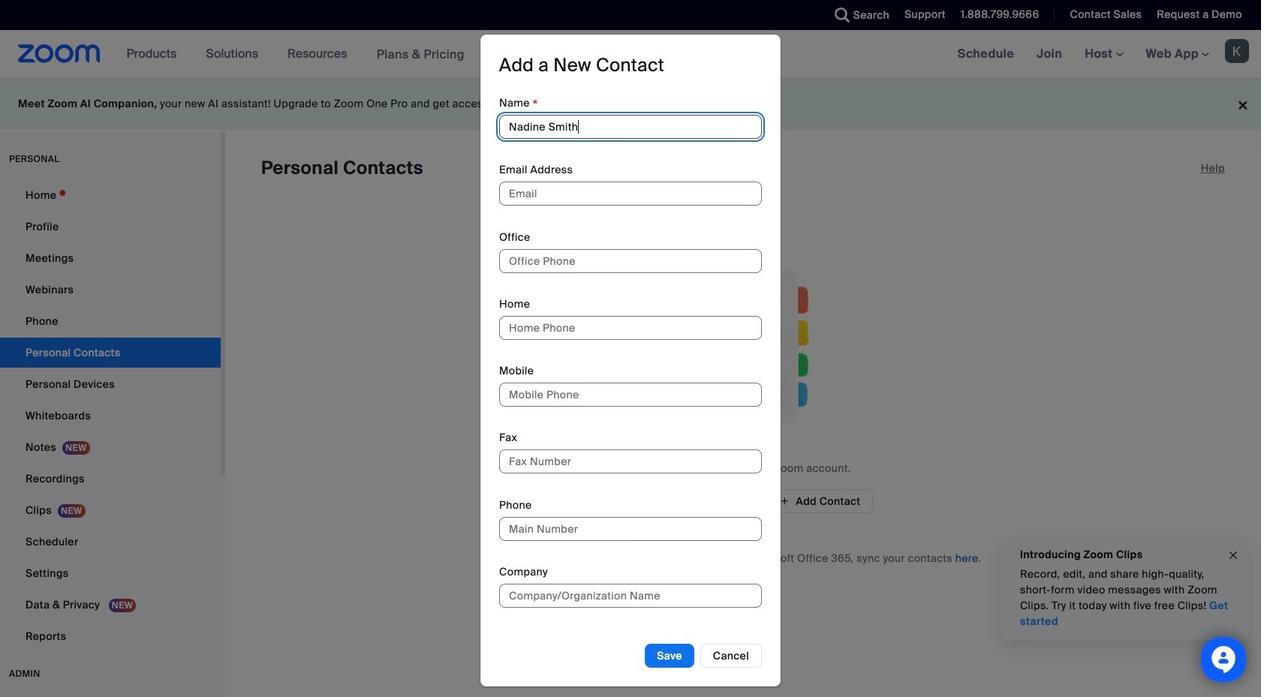 Task type: locate. For each thing, give the bounding box(es) containing it.
meetings navigation
[[946, 30, 1261, 79]]

add image
[[779, 495, 790, 508]]

product information navigation
[[115, 30, 476, 79]]

Email text field
[[499, 182, 762, 206]]

Office Phone text field
[[499, 249, 762, 273]]

footer
[[0, 78, 1261, 130]]

Company/Organization Name text field
[[499, 584, 762, 608]]

banner
[[0, 30, 1261, 79]]

personal menu menu
[[0, 180, 221, 653]]

dialog
[[480, 35, 781, 687]]

Main Number text field
[[499, 517, 762, 541]]



Task type: describe. For each thing, give the bounding box(es) containing it.
Home Phone text field
[[499, 316, 762, 340]]

Fax Number text field
[[499, 450, 762, 474]]

First and Last Name text field
[[499, 115, 762, 139]]

Mobile Phone text field
[[499, 383, 762, 407]]

zoom logo image
[[18, 44, 100, 63]]

close image
[[1227, 547, 1239, 564]]



Task type: vqa. For each thing, say whether or not it's contained in the screenshot.
Mobile Phone text box
yes



